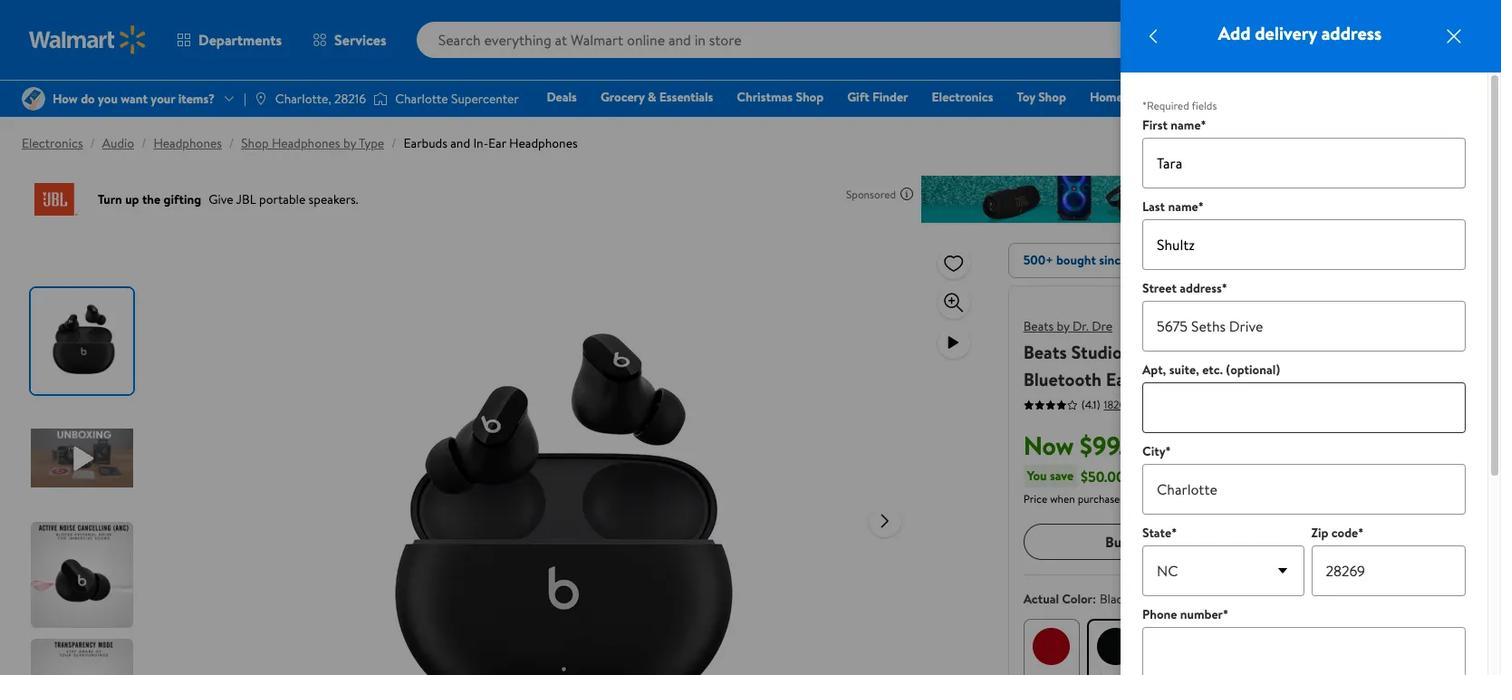 Task type: describe. For each thing, give the bounding box(es) containing it.
500+
[[1024, 251, 1054, 269]]

Street address* text field
[[1143, 301, 1467, 352]]

fashion
[[1147, 88, 1189, 106]]

Zip code* text field
[[1312, 546, 1467, 596]]

add to cart
[[1320, 532, 1392, 552]]

3 headphones from the left
[[509, 134, 578, 152]]

*required fields
[[1143, 98, 1218, 113]]

home
[[1090, 88, 1124, 106]]

true
[[1184, 340, 1218, 364]]

shop headphones by type link
[[241, 134, 384, 152]]

(4.1)
[[1082, 397, 1101, 412]]

electronics for electronics / audio / headphones / shop headphones by type / earbuds and in-ear headphones
[[22, 134, 83, 152]]

5 $20.81
[[1444, 20, 1469, 57]]

one debit
[[1333, 88, 1394, 106]]

beats by dr. dre link
[[1024, 317, 1113, 335]]

electronics / audio / headphones / shop headphones by type / earbuds and in-ear headphones
[[22, 134, 578, 152]]

walmart+
[[1418, 88, 1472, 106]]

beats studio buds – true wireless noise cancelling bluetooth earbuds - black - image 4 of 12 image
[[31, 639, 137, 675]]

street
[[1143, 279, 1177, 297]]

first name*
[[1143, 116, 1207, 134]]

actual color : black
[[1024, 590, 1130, 608]]

electronics for electronics
[[932, 88, 994, 106]]

etc.
[[1203, 361, 1224, 379]]

phone number*
[[1143, 605, 1229, 624]]

add to favorites list, beats studio buds – true wireless noise cancelling bluetooth earbuds - black image
[[943, 252, 965, 274]]

number*
[[1181, 605, 1229, 624]]

-
[[1175, 367, 1181, 392]]

Apt, suite, etc. (optional) text field
[[1143, 382, 1467, 433]]

1 / from the left
[[90, 134, 95, 152]]

audio
[[102, 134, 134, 152]]

essentials
[[660, 88, 714, 106]]

(optional)
[[1227, 361, 1281, 379]]

and
[[451, 134, 470, 152]]

registry link
[[1255, 87, 1318, 107]]

walmart image
[[29, 25, 147, 54]]

christmas shop link
[[729, 87, 832, 107]]

earbuds and in-ear headphones link
[[404, 134, 578, 152]]

now $99.95 $149.95 you save $50.00
[[1024, 428, 1200, 486]]

0 vertical spatial earbuds
[[404, 134, 448, 152]]

now
[[1133, 532, 1159, 552]]

price
[[1024, 491, 1048, 507]]

earbuds inside beats by dr. dre beats studio buds – true wireless noise cancelling bluetooth earbuds - black
[[1107, 367, 1170, 392]]

ad disclaimer and feedback for skylinedisplayad image
[[900, 187, 915, 201]]

Phone number* telephone field
[[1143, 627, 1467, 675]]

apt,
[[1143, 361, 1167, 379]]

beats studio buds – true wireless noise cancelling bluetooth earbuds - black - image 3 of 12 image
[[31, 522, 137, 628]]

cart
[[1367, 532, 1392, 552]]

online
[[1129, 491, 1158, 507]]

address*
[[1180, 279, 1228, 297]]

5
[[1461, 20, 1467, 36]]

back image
[[1143, 25, 1165, 47]]

name* for first name*
[[1171, 116, 1207, 134]]

finder
[[873, 88, 909, 106]]

fields
[[1192, 98, 1218, 113]]

0 horizontal spatial shop
[[241, 134, 269, 152]]

code*
[[1332, 524, 1364, 542]]

in-
[[474, 134, 489, 152]]

$99.95
[[1081, 428, 1152, 463]]

2 beats from the top
[[1024, 340, 1067, 364]]

4 / from the left
[[392, 134, 397, 152]]

street address*
[[1143, 279, 1228, 297]]

Search search field
[[417, 22, 1195, 58]]

close panel image
[[1444, 25, 1466, 47]]

suite,
[[1170, 361, 1200, 379]]

last name*
[[1143, 198, 1204, 216]]

purchased
[[1078, 491, 1127, 507]]

to
[[1350, 532, 1363, 552]]

2 headphones from the left
[[272, 134, 340, 152]]

0 vertical spatial electronics link
[[924, 87, 1002, 107]]

beats studio buds – true wireless noise cancelling bluetooth earbuds - black - image 1 of 12 image
[[31, 288, 137, 394]]

buy now
[[1106, 532, 1159, 552]]

add delivery address
[[1219, 21, 1382, 45]]

when
[[1051, 491, 1076, 507]]

debit
[[1363, 88, 1394, 106]]

first
[[1143, 116, 1168, 134]]

grocery & essentials link
[[593, 87, 722, 107]]

–
[[1170, 340, 1180, 364]]

last
[[1143, 198, 1166, 216]]

next media item image
[[875, 510, 896, 532]]

shop for toy shop
[[1039, 88, 1067, 106]]

add delivery address dialog
[[1121, 0, 1502, 675]]

sponsored
[[847, 186, 896, 202]]

Walmart Site-Wide search field
[[417, 22, 1195, 58]]

home link
[[1082, 87, 1132, 107]]

:
[[1093, 590, 1097, 608]]

$50.00
[[1081, 466, 1125, 486]]

&
[[648, 88, 657, 106]]

1 vertical spatial black
[[1100, 590, 1130, 608]]

audio link
[[102, 134, 134, 152]]



Task type: vqa. For each thing, say whether or not it's contained in the screenshot.
IF in the the ". If you have any questions or problems, please contact us by email, and we will reply as soon as possible and find a solution."
no



Task type: locate. For each thing, give the bounding box(es) containing it.
1 headphones from the left
[[154, 134, 222, 152]]

1820 reviews link
[[1101, 397, 1164, 412]]

one
[[1333, 88, 1360, 106]]

actual
[[1024, 590, 1060, 608]]

earbuds left and
[[404, 134, 448, 152]]

1 horizontal spatial by
[[1057, 317, 1070, 335]]

0 horizontal spatial earbuds
[[404, 134, 448, 152]]

christmas shop
[[737, 88, 824, 106]]

by left dr.
[[1057, 317, 1070, 335]]

city*
[[1143, 442, 1172, 460]]

since
[[1100, 251, 1128, 269]]

1 horizontal spatial earbuds
[[1107, 367, 1170, 392]]

0 vertical spatial add
[[1219, 21, 1251, 45]]

add inside button
[[1320, 532, 1346, 552]]

2 horizontal spatial shop
[[1039, 88, 1067, 106]]

0 vertical spatial electronics
[[932, 88, 994, 106]]

headphones
[[154, 134, 222, 152], [272, 134, 340, 152], [509, 134, 578, 152]]

1 vertical spatial add
[[1320, 532, 1346, 552]]

name* down '*required fields'
[[1171, 116, 1207, 134]]

by left type at the left top of page
[[343, 134, 356, 152]]

add inside dialog
[[1219, 21, 1251, 45]]

0 horizontal spatial add
[[1219, 21, 1251, 45]]

color
[[1063, 590, 1093, 608]]

1 vertical spatial name*
[[1169, 198, 1204, 216]]

City* text field
[[1143, 464, 1467, 515]]

by inside beats by dr. dre beats studio buds – true wireless noise cancelling bluetooth earbuds - black
[[1057, 317, 1070, 335]]

black inside beats by dr. dre beats studio buds – true wireless noise cancelling bluetooth earbuds - black
[[1186, 367, 1228, 392]]

toy shop link
[[1009, 87, 1075, 107]]

1 horizontal spatial headphones
[[272, 134, 340, 152]]

name* right the last
[[1169, 198, 1204, 216]]

electronics left toy
[[932, 88, 994, 106]]

name*
[[1171, 116, 1207, 134], [1169, 198, 1204, 216]]

/ right headphones link
[[229, 134, 234, 152]]

cancelling
[[1341, 340, 1424, 364]]

zip code*
[[1312, 524, 1364, 542]]

address
[[1322, 21, 1382, 45]]

earbuds up 1820 reviews link
[[1107, 367, 1170, 392]]

electronics left audio
[[22, 134, 83, 152]]

0 horizontal spatial electronics
[[22, 134, 83, 152]]

add to cart button
[[1248, 524, 1465, 560]]

black right :
[[1100, 590, 1130, 608]]

ear
[[489, 134, 506, 152]]

shop right toy
[[1039, 88, 1067, 106]]

1 vertical spatial electronics
[[22, 134, 83, 152]]

*required
[[1143, 98, 1190, 113]]

0 horizontal spatial by
[[343, 134, 356, 152]]

electronics link
[[924, 87, 1002, 107], [22, 134, 83, 152]]

500+ bought since yesterday
[[1024, 251, 1184, 269]]

3 / from the left
[[229, 134, 234, 152]]

save
[[1050, 467, 1074, 485]]

1 vertical spatial earbuds
[[1107, 367, 1170, 392]]

dr.
[[1073, 317, 1089, 335]]

0 horizontal spatial headphones
[[154, 134, 222, 152]]

view video image
[[943, 332, 965, 353]]

zoom image modal image
[[943, 292, 965, 314]]

reviews
[[1129, 397, 1164, 412]]

black down true
[[1186, 367, 1228, 392]]

bluetooth
[[1024, 367, 1102, 392]]

bought
[[1057, 251, 1097, 269]]

/ right type at the left top of page
[[392, 134, 397, 152]]

1 horizontal spatial black
[[1186, 367, 1228, 392]]

zip
[[1312, 524, 1329, 542]]

beats left dr.
[[1024, 317, 1054, 335]]

electronics link left audio
[[22, 134, 83, 152]]

registry
[[1263, 88, 1310, 106]]

1 horizontal spatial shop
[[796, 88, 824, 106]]

walmart+ link
[[1410, 87, 1480, 107]]

gift finder link
[[839, 87, 917, 107]]

Last name* text field
[[1143, 219, 1467, 270]]

dre
[[1092, 317, 1113, 335]]

1 horizontal spatial add
[[1320, 532, 1346, 552]]

headphones right audio
[[154, 134, 222, 152]]

legal information image
[[1161, 491, 1176, 506]]

/
[[90, 134, 95, 152], [142, 134, 146, 152], [229, 134, 234, 152], [392, 134, 397, 152]]

0 vertical spatial by
[[343, 134, 356, 152]]

wireless
[[1222, 340, 1287, 364]]

one debit link
[[1325, 87, 1403, 107]]

name* for last name*
[[1169, 198, 1204, 216]]

0 vertical spatial beats
[[1024, 317, 1054, 335]]

beats by dr. dre beats studio buds – true wireless noise cancelling bluetooth earbuds - black
[[1024, 317, 1424, 392]]

studio
[[1072, 340, 1123, 364]]

electronics
[[932, 88, 994, 106], [22, 134, 83, 152]]

0 horizontal spatial electronics link
[[22, 134, 83, 152]]

headphones link
[[154, 134, 222, 152]]

/ left audio
[[90, 134, 95, 152]]

christmas
[[737, 88, 793, 106]]

fashion link
[[1139, 87, 1197, 107]]

2 horizontal spatial headphones
[[509, 134, 578, 152]]

deals
[[547, 88, 577, 106]]

headphones left type at the left top of page
[[272, 134, 340, 152]]

2 / from the left
[[142, 134, 146, 152]]

buy now button
[[1024, 524, 1241, 560]]

toy shop
[[1017, 88, 1067, 106]]

1 horizontal spatial electronics link
[[924, 87, 1002, 107]]

0 vertical spatial name*
[[1171, 116, 1207, 134]]

auto
[[1213, 88, 1240, 106]]

1 vertical spatial by
[[1057, 317, 1070, 335]]

1 vertical spatial electronics link
[[22, 134, 83, 152]]

buds
[[1127, 340, 1165, 364]]

1 horizontal spatial electronics
[[932, 88, 994, 106]]

add for add to cart
[[1320, 532, 1346, 552]]

phone
[[1143, 605, 1178, 624]]

shop right christmas
[[796, 88, 824, 106]]

yesterday
[[1131, 251, 1184, 269]]

earbuds
[[404, 134, 448, 152], [1107, 367, 1170, 392]]

delivery
[[1256, 21, 1318, 45]]

/ right audio link in the left of the page
[[142, 134, 146, 152]]

actual color list
[[1020, 615, 1468, 675]]

1820
[[1104, 397, 1126, 412]]

state*
[[1143, 524, 1178, 542]]

now
[[1024, 428, 1074, 463]]

beats studio buds – true wireless noise cancelling bluetooth earbuds - black - image 2 of 12 image
[[31, 405, 137, 511]]

First name* text field
[[1143, 138, 1467, 189]]

add for add delivery address
[[1219, 21, 1251, 45]]

deals link
[[539, 87, 585, 107]]

type
[[359, 134, 384, 152]]

headphones right the ear on the left of the page
[[509, 134, 578, 152]]

gift finder
[[848, 88, 909, 106]]

black
[[1186, 367, 1228, 392], [1100, 590, 1130, 608]]

by
[[343, 134, 356, 152], [1057, 317, 1070, 335]]

beats up bluetooth
[[1024, 340, 1067, 364]]

electronics link left toy
[[924, 87, 1002, 107]]

shop right headphones link
[[241, 134, 269, 152]]

you
[[1028, 467, 1047, 485]]

$149.95
[[1159, 441, 1200, 460]]

$20.81
[[1444, 44, 1469, 57]]

grocery & essentials
[[601, 88, 714, 106]]

auto link
[[1205, 87, 1248, 107]]

shop for christmas shop
[[796, 88, 824, 106]]

1 beats from the top
[[1024, 317, 1054, 335]]

price when purchased online
[[1024, 491, 1158, 507]]

1 vertical spatial beats
[[1024, 340, 1067, 364]]

toy
[[1017, 88, 1036, 106]]

0 horizontal spatial black
[[1100, 590, 1130, 608]]

(4.1) 1820 reviews
[[1082, 397, 1164, 412]]

grocery
[[601, 88, 645, 106]]

0 vertical spatial black
[[1186, 367, 1228, 392]]



